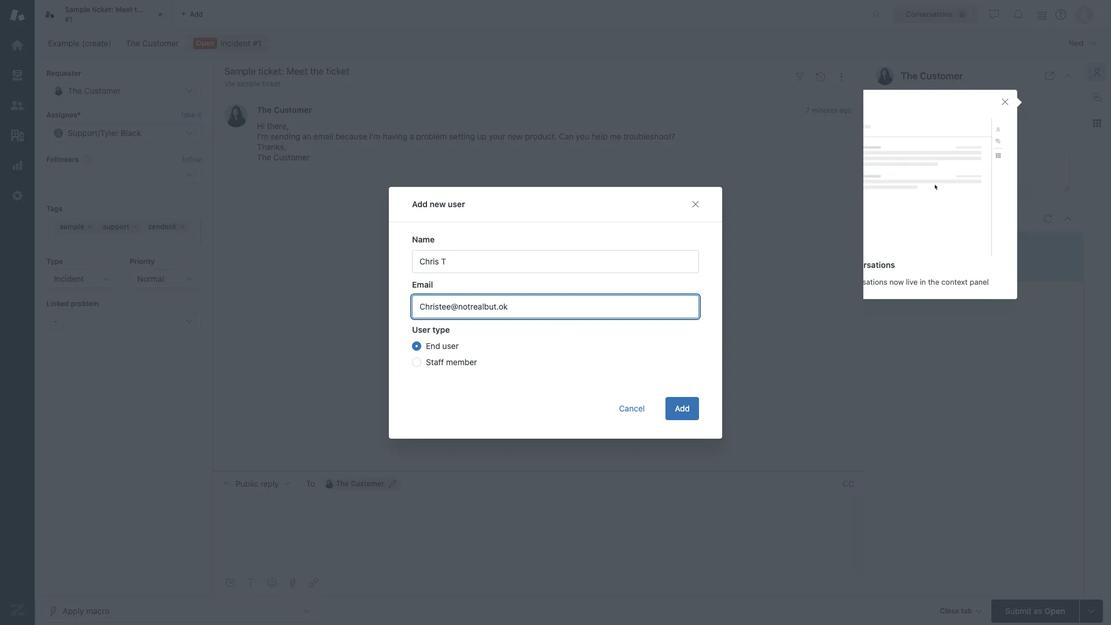 Task type: vqa. For each thing, say whether or not it's contained in the screenshot.
Linked
yes



Task type: describe. For each thing, give the bounding box(es) containing it.
reporting image
[[10, 158, 25, 173]]

2 i'm from the left
[[369, 132, 381, 141]]

follow
[[182, 155, 201, 164]]

7 minutes ago text field
[[806, 106, 852, 115]]

live
[[906, 277, 918, 286]]

ago
[[840, 106, 852, 115]]

zendesk support image
[[10, 8, 25, 23]]

user type
[[412, 324, 450, 334]]

customer left edit user icon
[[351, 479, 384, 488]]

add new user dialog
[[389, 187, 722, 439]]

new inside hi there, i'm sending an email because i'm having a problem setting up your new product. can you help me troubleshoot? thanks, the customer
[[508, 132, 523, 141]]

language
[[876, 135, 913, 144]]

example
[[48, 38, 80, 48]]

customer up there,
[[274, 105, 312, 115]]

1 vertical spatial user
[[443, 341, 459, 351]]

get help image
[[1056, 9, 1066, 20]]

side conversations now live in the context panel
[[821, 277, 989, 286]]

main element
[[0, 0, 35, 625]]

next button
[[1062, 34, 1103, 53]]

(united
[[959, 135, 987, 144]]

1 vertical spatial problem
[[71, 299, 99, 308]]

close image
[[155, 9, 166, 20]]

because
[[336, 132, 367, 141]]

conversations for side conversations
[[841, 260, 895, 269]]

ticket: for sample ticket: meet the ticket
[[928, 238, 951, 248]]

the customer up there,
[[257, 105, 312, 115]]

incident
[[54, 274, 84, 284]]

add new user
[[412, 199, 465, 209]]

avatar image
[[225, 104, 248, 128]]

customer@example.com image
[[325, 479, 334, 488]]

a
[[410, 132, 414, 141]]

now
[[890, 277, 904, 286]]

you
[[576, 132, 590, 141]]

hi
[[257, 121, 265, 131]]

the customer inside secondary element
[[126, 38, 179, 48]]

problem inside hi there, i'm sending an email because i'm having a problem setting up your new product. can you help me troubleshoot? thanks, the customer
[[416, 132, 447, 141]]

conversations for side conversations now live in the context panel
[[839, 277, 888, 286]]

add button
[[666, 397, 699, 420]]

zendesk image
[[10, 603, 25, 618]]

the right customer@example.com image
[[336, 479, 349, 488]]

side for side conversations
[[821, 260, 839, 269]]

side conversations
[[821, 260, 895, 269]]

#1
[[65, 15, 72, 23]]

via sample ticket
[[225, 79, 280, 88]]

end user
[[426, 341, 459, 351]]

sample ticket: meet the ticket #1
[[65, 5, 167, 23]]

up
[[477, 132, 487, 141]]

add for add new user
[[412, 199, 428, 209]]

an
[[302, 132, 311, 141]]

the inside hi there, i'm sending an email because i'm having a problem setting up your new product. can you help me troubleshoot? thanks, the customer
[[257, 152, 271, 162]]

having
[[383, 132, 408, 141]]

the up hi
[[257, 105, 272, 115]]

hi there, i'm sending an email because i'm having a problem setting up your new product. can you help me troubleshoot? thanks, the customer
[[257, 121, 675, 162]]

sample
[[237, 79, 260, 88]]

setting
[[449, 132, 475, 141]]

linked
[[46, 299, 69, 308]]

7 minutes ago
[[806, 106, 852, 115]]

staff member
[[426, 357, 477, 367]]

the for sample ticket: meet the ticket
[[975, 238, 987, 248]]

1 horizontal spatial ticket
[[262, 79, 280, 88]]

example (create)
[[48, 38, 111, 48]]

apps image
[[1093, 119, 1102, 128]]

it
[[197, 111, 201, 119]]

side for side conversations now live in the context panel
[[821, 277, 837, 286]]

close modal image
[[691, 199, 700, 209]]

new inside add new user dialog
[[430, 199, 446, 209]]

tabs tab list
[[35, 0, 861, 29]]

close image
[[1064, 71, 1073, 80]]

user
[[412, 324, 431, 334]]

follow button
[[182, 155, 201, 165]]

get started image
[[10, 38, 25, 53]]

ticket for sample ticket: meet the ticket
[[989, 238, 1010, 248]]

draft mode image
[[226, 578, 235, 588]]

Add user notes text field
[[930, 153, 1070, 192]]

add link (cmd k) image
[[309, 578, 318, 588]]

to
[[306, 479, 315, 488]]

thanks,
[[257, 142, 286, 152]]

organizations image
[[10, 128, 25, 143]]

as
[[1034, 606, 1043, 616]]

staff
[[426, 357, 444, 367]]

via
[[225, 79, 235, 88]]

normal button
[[130, 270, 201, 288]]

incident button
[[46, 270, 118, 288]]

meet for sample ticket: meet the ticket
[[954, 238, 973, 248]]

submit
[[1006, 606, 1032, 616]]

customer@example.com button
[[864, 94, 1084, 112]]

take it button
[[181, 110, 201, 121]]

product.
[[525, 132, 557, 141]]

meet for sample ticket: meet the ticket #1
[[115, 5, 133, 14]]

english
[[930, 135, 957, 144]]

there,
[[267, 121, 289, 131]]

open inside secondary element
[[196, 39, 214, 47]]

conversations button
[[894, 5, 979, 23]]

Subject field
[[222, 64, 787, 78]]



Task type: locate. For each thing, give the bounding box(es) containing it.
the down thanks,
[[257, 152, 271, 162]]

insert emojis image
[[267, 578, 277, 588]]

panel
[[970, 277, 989, 286]]

add inside 'button'
[[675, 403, 690, 413]]

0 vertical spatial conversations
[[841, 260, 895, 269]]

sample for sample ticket: meet the ticket
[[898, 238, 926, 248]]

0 vertical spatial the customer link
[[118, 35, 186, 52]]

secondary element
[[35, 32, 1111, 55]]

views image
[[10, 68, 25, 83]]

1 horizontal spatial open
[[1045, 606, 1066, 616]]

0 horizontal spatial ticket:
[[92, 5, 114, 14]]

ticket: for sample ticket: meet the ticket #1
[[92, 5, 114, 14]]

type
[[433, 324, 450, 334]]

sample up #1 at the top
[[65, 5, 90, 14]]

ticket: up (create)
[[92, 5, 114, 14]]

0 vertical spatial open
[[196, 39, 214, 47]]

view more details image
[[1045, 71, 1055, 80]]

member
[[446, 357, 477, 367]]

the inside secondary element
[[126, 38, 140, 48]]

the customer down close icon
[[126, 38, 179, 48]]

0 horizontal spatial problem
[[71, 299, 99, 308]]

0 vertical spatial meet
[[115, 5, 133, 14]]

the customer link up there,
[[257, 105, 312, 115]]

ticket: inside "sample ticket: meet the ticket" button
[[928, 238, 951, 248]]

problem down incident popup button
[[71, 299, 99, 308]]

0 vertical spatial user
[[448, 199, 465, 209]]

1 horizontal spatial sample
[[898, 238, 926, 248]]

sample
[[65, 5, 90, 14], [898, 238, 926, 248]]

cc
[[843, 479, 854, 488]]

0 horizontal spatial add
[[412, 199, 428, 209]]

email
[[412, 279, 433, 289]]

english (united states)
[[930, 135, 1016, 144]]

meet inside the sample ticket: meet the ticket #1
[[115, 5, 133, 14]]

customer down close icon
[[142, 38, 179, 48]]

new right your
[[508, 132, 523, 141]]

take it
[[181, 111, 201, 119]]

the down the sample ticket: meet the ticket #1
[[126, 38, 140, 48]]

0 horizontal spatial the customer link
[[118, 35, 186, 52]]

the up panel
[[975, 238, 987, 248]]

add up name
[[412, 199, 428, 209]]

add attachment image
[[288, 578, 298, 588]]

cancel button
[[610, 397, 654, 420]]

conversations
[[841, 260, 895, 269], [839, 277, 888, 286]]

1 vertical spatial meet
[[954, 238, 973, 248]]

can
[[559, 132, 574, 141]]

1 horizontal spatial the customer link
[[257, 105, 312, 115]]

1 i'm from the left
[[257, 132, 268, 141]]

2 horizontal spatial the
[[975, 238, 987, 248]]

tab
[[35, 0, 174, 29]]

type
[[46, 257, 63, 265]]

add
[[412, 199, 428, 209], [675, 403, 690, 413]]

minutes
[[812, 106, 838, 115]]

sample for sample ticket: meet the ticket #1
[[65, 5, 90, 14]]

customer up the customer@example.com button
[[920, 71, 963, 81]]

1 horizontal spatial the
[[928, 277, 940, 286]]

the
[[126, 38, 140, 48], [901, 71, 918, 81], [257, 105, 272, 115], [257, 152, 271, 162], [336, 479, 349, 488]]

1 vertical spatial side
[[821, 277, 837, 286]]

i'm down hi
[[257, 132, 268, 141]]

customer down sending
[[273, 152, 310, 162]]

admin image
[[10, 188, 25, 203]]

the
[[134, 5, 146, 14], [975, 238, 987, 248], [928, 277, 940, 286]]

new
[[508, 132, 523, 141], [430, 199, 446, 209]]

conversations up now
[[841, 260, 895, 269]]

0 horizontal spatial sample
[[65, 5, 90, 14]]

i'm left having on the left top
[[369, 132, 381, 141]]

1 vertical spatial the customer link
[[257, 105, 312, 115]]

1 horizontal spatial ticket:
[[928, 238, 951, 248]]

1 horizontal spatial meet
[[954, 238, 973, 248]]

1 horizontal spatial add
[[675, 403, 690, 413]]

notes
[[876, 153, 898, 163]]

2 vertical spatial ticket
[[989, 238, 1010, 248]]

events image
[[816, 72, 826, 81]]

me
[[610, 132, 622, 141]]

Email field
[[412, 295, 699, 318]]

customers image
[[10, 98, 25, 113]]

the right "user" image
[[901, 71, 918, 81]]

ticket for sample ticket: meet the ticket #1
[[147, 5, 167, 14]]

0 vertical spatial ticket:
[[92, 5, 114, 14]]

the customer link inside secondary element
[[118, 35, 186, 52]]

0 horizontal spatial ticket
[[147, 5, 167, 14]]

1 vertical spatial ticket
[[262, 79, 280, 88]]

the for sample ticket: meet the ticket #1
[[134, 5, 146, 14]]

1 vertical spatial the
[[975, 238, 987, 248]]

conversations down "side conversations"
[[839, 277, 888, 286]]

ticket:
[[92, 5, 114, 14], [928, 238, 951, 248]]

format text image
[[247, 578, 256, 588]]

user image
[[876, 67, 894, 85]]

0 vertical spatial the
[[134, 5, 146, 14]]

new up name
[[430, 199, 446, 209]]

in
[[920, 277, 926, 286]]

open link
[[186, 35, 269, 52]]

cancel
[[619, 403, 645, 413]]

2 horizontal spatial ticket
[[989, 238, 1010, 248]]

1 horizontal spatial problem
[[416, 132, 447, 141]]

0 horizontal spatial open
[[196, 39, 214, 47]]

ticket
[[147, 5, 167, 14], [262, 79, 280, 88], [989, 238, 1010, 248]]

meet
[[115, 5, 133, 14], [954, 238, 973, 248]]

meet inside button
[[954, 238, 973, 248]]

sample inside the sample ticket: meet the ticket #1
[[65, 5, 90, 14]]

2 vertical spatial the
[[928, 277, 940, 286]]

meet up the context
[[954, 238, 973, 248]]

context
[[942, 277, 968, 286]]

ticket: up the context
[[928, 238, 951, 248]]

customer inside secondary element
[[142, 38, 179, 48]]

ticket inside button
[[989, 238, 1010, 248]]

states)
[[989, 135, 1016, 144]]

sending
[[271, 132, 300, 141]]

user
[[448, 199, 465, 209], [443, 341, 459, 351]]

0 horizontal spatial the
[[134, 5, 146, 14]]

the left close icon
[[134, 5, 146, 14]]

0 vertical spatial ticket
[[147, 5, 167, 14]]

1 vertical spatial new
[[430, 199, 446, 209]]

the customer link down close icon
[[118, 35, 186, 52]]

priority
[[130, 257, 155, 265]]

edit user image
[[389, 480, 397, 488]]

email
[[314, 132, 333, 141]]

the customer
[[126, 38, 179, 48], [901, 71, 963, 81], [257, 105, 312, 115], [336, 479, 384, 488]]

the customer right "user" image
[[901, 71, 963, 81]]

1 vertical spatial open
[[1045, 606, 1066, 616]]

0 vertical spatial sample
[[65, 5, 90, 14]]

add right cancel
[[675, 403, 690, 413]]

add for add
[[675, 403, 690, 413]]

troubleshoot?
[[624, 132, 675, 141]]

the customer right customer@example.com image
[[336, 479, 384, 488]]

0 horizontal spatial new
[[430, 199, 446, 209]]

cc button
[[843, 479, 854, 489]]

sample inside button
[[898, 238, 926, 248]]

1 horizontal spatial i'm
[[369, 132, 381, 141]]

ticket: inside the sample ticket: meet the ticket #1
[[92, 5, 114, 14]]

conversations
[[906, 10, 953, 18]]

0 horizontal spatial i'm
[[257, 132, 268, 141]]

example (create) button
[[41, 35, 119, 52]]

name
[[412, 234, 435, 244]]

the inside button
[[975, 238, 987, 248]]

0 horizontal spatial meet
[[115, 5, 133, 14]]

linked problem
[[46, 299, 99, 308]]

Name field
[[412, 250, 699, 273]]

0 vertical spatial problem
[[416, 132, 447, 141]]

customer
[[142, 38, 179, 48], [920, 71, 963, 81], [274, 105, 312, 115], [273, 152, 310, 162], [351, 479, 384, 488]]

customer context image
[[1093, 68, 1102, 77]]

customer@example.com
[[930, 98, 1022, 107]]

your
[[489, 132, 506, 141]]

2 side from the top
[[821, 277, 837, 286]]

meet left close icon
[[115, 5, 133, 14]]

normal
[[137, 274, 164, 284]]

tab containing sample ticket: meet the ticket
[[35, 0, 174, 29]]

7
[[806, 106, 810, 115]]

open
[[196, 39, 214, 47], [1045, 606, 1066, 616]]

help
[[592, 132, 608, 141]]

ticket inside the sample ticket: meet the ticket #1
[[147, 5, 167, 14]]

problem
[[416, 132, 447, 141], [71, 299, 99, 308]]

next
[[1069, 39, 1084, 47]]

sample ticket: meet the ticket
[[898, 238, 1010, 248]]

zendesk products image
[[1039, 11, 1047, 19]]

the customer link
[[118, 35, 186, 52], [257, 105, 312, 115]]

i'm
[[257, 132, 268, 141], [369, 132, 381, 141]]

1 side from the top
[[821, 260, 839, 269]]

the inside the sample ticket: meet the ticket #1
[[134, 5, 146, 14]]

1 vertical spatial conversations
[[839, 277, 888, 286]]

take
[[181, 111, 195, 119]]

1 vertical spatial ticket:
[[928, 238, 951, 248]]

0 vertical spatial side
[[821, 260, 839, 269]]

sample ticket: meet the ticket button
[[864, 231, 1084, 281]]

submit as open
[[1006, 606, 1066, 616]]

customer inside hi there, i'm sending an email because i'm having a problem setting up your new product. can you help me troubleshoot? thanks, the customer
[[273, 152, 310, 162]]

sample up live
[[898, 238, 926, 248]]

(create)
[[82, 38, 111, 48]]

end
[[426, 341, 440, 351]]

1 horizontal spatial new
[[508, 132, 523, 141]]

the right in
[[928, 277, 940, 286]]

problem right a
[[416, 132, 447, 141]]

0 vertical spatial add
[[412, 199, 428, 209]]

1 vertical spatial add
[[675, 403, 690, 413]]

side
[[821, 260, 839, 269], [821, 277, 837, 286]]

1 vertical spatial sample
[[898, 238, 926, 248]]

0 vertical spatial new
[[508, 132, 523, 141]]



